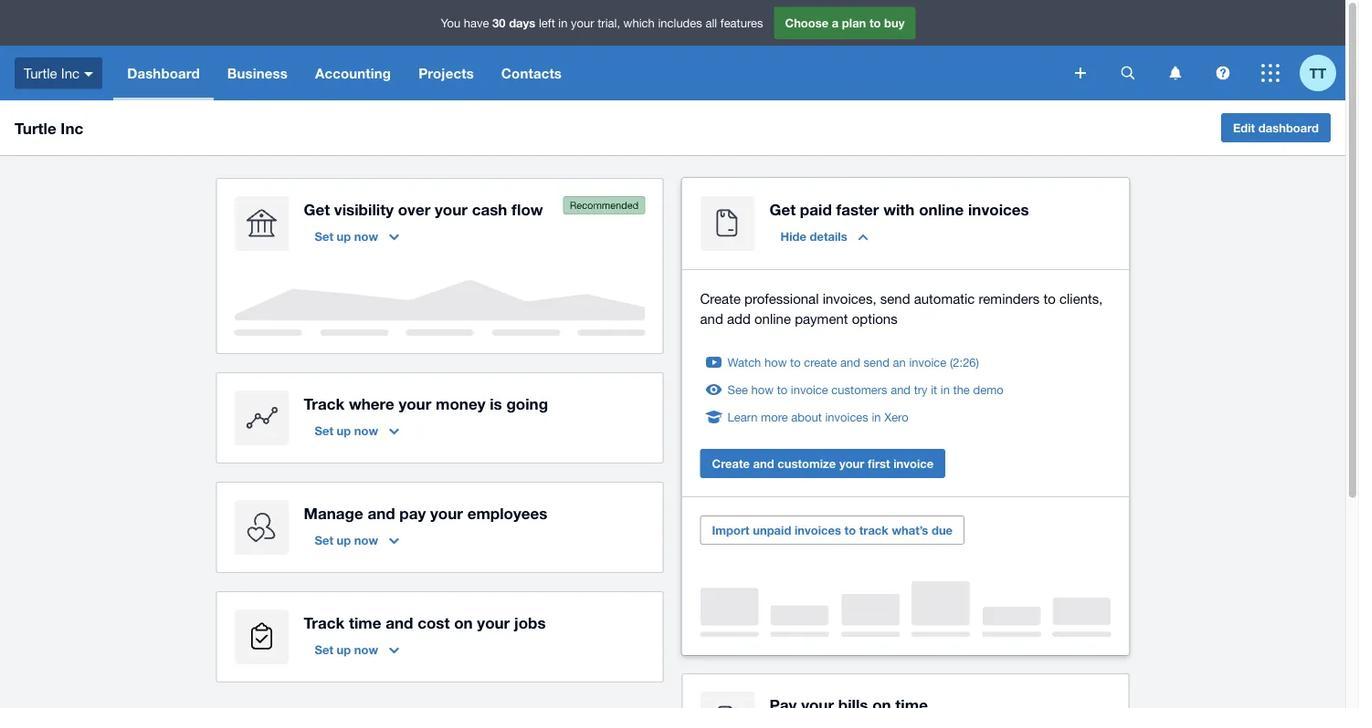 Task type: locate. For each thing, give the bounding box(es) containing it.
and left cost
[[386, 614, 413, 632]]

0 vertical spatial turtle inc
[[24, 65, 80, 81]]

set for manage and pay your employees
[[315, 533, 333, 548]]

0 vertical spatial create
[[700, 290, 741, 306]]

2 track from the top
[[304, 614, 345, 632]]

0 horizontal spatial get
[[304, 200, 330, 218]]

4 up from the top
[[337, 643, 351, 657]]

you have 30 days left in your trial, which includes all features
[[441, 16, 763, 30]]

see how to invoice customers and try it in the demo link
[[728, 381, 1004, 399]]

dashboard link
[[113, 46, 214, 100]]

and
[[700, 311, 723, 327], [840, 355, 860, 370], [891, 383, 911, 397], [753, 457, 774, 471], [368, 504, 395, 523], [386, 614, 413, 632]]

2 up from the top
[[337, 424, 351, 438]]

xero
[[884, 410, 909, 424]]

create inside button
[[712, 457, 750, 471]]

and left customize at the right of the page
[[753, 457, 774, 471]]

invoice right first
[[894, 457, 934, 471]]

to inside "link"
[[777, 383, 788, 397]]

edit
[[1233, 121, 1255, 135]]

set right projects icon
[[315, 643, 333, 657]]

2 vertical spatial invoices
[[795, 523, 841, 538]]

and left try
[[891, 383, 911, 397]]

turtle inc
[[24, 65, 80, 81], [15, 119, 83, 137]]

choose a plan to buy
[[785, 16, 905, 30]]

and left add on the right top of the page
[[700, 311, 723, 327]]

1 get from the left
[[304, 200, 330, 218]]

and inside button
[[753, 457, 774, 471]]

1 vertical spatial send
[[864, 355, 890, 370]]

0 vertical spatial online
[[919, 200, 964, 218]]

1 now from the top
[[354, 229, 378, 243]]

now down visibility at the left of page
[[354, 229, 378, 243]]

up down visibility at the left of page
[[337, 229, 351, 243]]

in right it
[[941, 383, 950, 397]]

1 horizontal spatial online
[[919, 200, 964, 218]]

now down manage
[[354, 533, 378, 548]]

track where your money is going
[[304, 395, 548, 413]]

4 now from the top
[[354, 643, 378, 657]]

invoice
[[909, 355, 947, 370], [791, 383, 828, 397], [894, 457, 934, 471]]

how for see
[[751, 383, 774, 397]]

1 vertical spatial invoices
[[825, 410, 869, 424]]

navigation containing dashboard
[[113, 46, 1062, 100]]

banking preview line graph image
[[234, 280, 645, 336]]

svg image inside turtle inc popup button
[[84, 72, 93, 77]]

to left track on the bottom of the page
[[845, 523, 856, 538]]

add
[[727, 311, 751, 327]]

set up now button
[[304, 222, 410, 251], [304, 417, 410, 446], [304, 526, 410, 555], [304, 636, 410, 665]]

set right "banking icon"
[[315, 229, 333, 243]]

1 vertical spatial create
[[712, 457, 750, 471]]

dashboard
[[127, 65, 200, 81]]

buy
[[884, 16, 905, 30]]

tt button
[[1300, 46, 1346, 100]]

and inside "link"
[[891, 383, 911, 397]]

3 up from the top
[[337, 533, 351, 548]]

set up now button down where
[[304, 417, 410, 446]]

inc inside popup button
[[61, 65, 80, 81]]

invoices down customers at the bottom
[[825, 410, 869, 424]]

navigation inside banner
[[113, 46, 1062, 100]]

now down time
[[354, 643, 378, 657]]

1 vertical spatial turtle
[[15, 119, 56, 137]]

projects icon image
[[234, 610, 289, 665]]

2 set up now from the top
[[315, 424, 378, 438]]

track time and cost on your jobs
[[304, 614, 546, 632]]

track left where
[[304, 395, 345, 413]]

your right the over
[[435, 200, 468, 218]]

manage and pay your employees
[[304, 504, 548, 523]]

unpaid
[[753, 523, 791, 538]]

1 set from the top
[[315, 229, 333, 243]]

svg image
[[1262, 64, 1280, 82], [1170, 66, 1182, 80]]

set up now for and
[[315, 533, 378, 548]]

set up now down manage
[[315, 533, 378, 548]]

2 vertical spatial invoice
[[894, 457, 934, 471]]

get up hide
[[770, 200, 796, 218]]

jobs
[[514, 614, 546, 632]]

get for get visibility over your cash flow
[[304, 200, 330, 218]]

online down professional
[[755, 311, 791, 327]]

set up now down time
[[315, 643, 378, 657]]

invoices right unpaid at the bottom
[[795, 523, 841, 538]]

going
[[506, 395, 548, 413]]

create up add on the right top of the page
[[700, 290, 741, 306]]

your right pay
[[430, 504, 463, 523]]

trial,
[[598, 16, 620, 30]]

what's
[[892, 523, 928, 538]]

your left first
[[839, 457, 865, 471]]

2 now from the top
[[354, 424, 378, 438]]

3 now from the top
[[354, 533, 378, 548]]

create and customize your first invoice
[[712, 457, 934, 471]]

employees
[[467, 504, 548, 523]]

in left xero
[[872, 410, 881, 424]]

turtle
[[24, 65, 57, 81], [15, 119, 56, 137]]

invoices inside learn more about invoices in xero link
[[825, 410, 869, 424]]

online
[[919, 200, 964, 218], [755, 311, 791, 327]]

1 inc from the top
[[61, 65, 80, 81]]

1 horizontal spatial in
[[872, 410, 881, 424]]

3 set up now from the top
[[315, 533, 378, 548]]

0 vertical spatial invoices
[[968, 200, 1029, 218]]

turtle inside popup button
[[24, 65, 57, 81]]

send
[[880, 290, 910, 306], [864, 355, 890, 370]]

how right 'watch'
[[765, 355, 787, 370]]

to left clients,
[[1044, 290, 1056, 306]]

which
[[624, 16, 655, 30]]

up for time
[[337, 643, 351, 657]]

how inside "link"
[[751, 383, 774, 397]]

invoice up it
[[909, 355, 947, 370]]

0 vertical spatial in
[[558, 16, 568, 30]]

invoice inside button
[[894, 457, 934, 471]]

svg image
[[1121, 66, 1135, 80], [1216, 66, 1230, 80], [1075, 68, 1086, 79], [84, 72, 93, 77]]

1 vertical spatial in
[[941, 383, 950, 397]]

3 set up now button from the top
[[304, 526, 410, 555]]

1 vertical spatial track
[[304, 614, 345, 632]]

2 set from the top
[[315, 424, 333, 438]]

track
[[304, 395, 345, 413], [304, 614, 345, 632]]

contacts
[[501, 65, 562, 81]]

create
[[700, 290, 741, 306], [712, 457, 750, 471]]

track money icon image
[[234, 391, 289, 446]]

get visibility over your cash flow
[[304, 200, 543, 218]]

your left 'trial,' at the left of the page
[[571, 16, 594, 30]]

up
[[337, 229, 351, 243], [337, 424, 351, 438], [337, 533, 351, 548], [337, 643, 351, 657]]

how right 'see'
[[751, 383, 774, 397]]

2 horizontal spatial in
[[941, 383, 950, 397]]

cost
[[418, 614, 450, 632]]

create inside create professional invoices, send automatic reminders to clients, and add online payment options
[[700, 290, 741, 306]]

1 vertical spatial how
[[751, 383, 774, 397]]

0 vertical spatial send
[[880, 290, 910, 306]]

online right with at the right top
[[919, 200, 964, 218]]

create down learn
[[712, 457, 750, 471]]

0 vertical spatial how
[[765, 355, 787, 370]]

set up now button for where
[[304, 417, 410, 446]]

up for and
[[337, 533, 351, 548]]

2 get from the left
[[770, 200, 796, 218]]

how
[[765, 355, 787, 370], [751, 383, 774, 397]]

1 horizontal spatial get
[[770, 200, 796, 218]]

and left pay
[[368, 504, 395, 523]]

invoices
[[968, 200, 1029, 218], [825, 410, 869, 424], [795, 523, 841, 538]]

set up now button down time
[[304, 636, 410, 665]]

send left an
[[864, 355, 890, 370]]

0 vertical spatial inc
[[61, 65, 80, 81]]

now
[[354, 229, 378, 243], [354, 424, 378, 438], [354, 533, 378, 548], [354, 643, 378, 657]]

navigation
[[113, 46, 1062, 100]]

set right 'track money icon'
[[315, 424, 333, 438]]

send inside create professional invoices, send automatic reminders to clients, and add online payment options
[[880, 290, 910, 306]]

to left buy
[[870, 16, 881, 30]]

get left visibility at the left of page
[[304, 200, 330, 218]]

dashboard
[[1259, 121, 1319, 135]]

create for create professional invoices, send automatic reminders to clients, and add online payment options
[[700, 290, 741, 306]]

0 vertical spatial turtle
[[24, 65, 57, 81]]

to up more at the right
[[777, 383, 788, 397]]

and up customers at the bottom
[[840, 355, 860, 370]]

in right the left
[[558, 16, 568, 30]]

1 vertical spatial invoice
[[791, 383, 828, 397]]

automatic
[[914, 290, 975, 306]]

0 horizontal spatial in
[[558, 16, 568, 30]]

banner
[[0, 0, 1346, 100]]

get for get paid faster with online invoices
[[770, 200, 796, 218]]

set up now button for and
[[304, 526, 410, 555]]

up down manage
[[337, 533, 351, 548]]

0 vertical spatial track
[[304, 395, 345, 413]]

your right where
[[399, 395, 431, 413]]

get
[[304, 200, 330, 218], [770, 200, 796, 218]]

online inside create professional invoices, send automatic reminders to clients, and add online payment options
[[755, 311, 791, 327]]

demo
[[973, 383, 1004, 397]]

track for track time and cost on your jobs
[[304, 614, 345, 632]]

track left time
[[304, 614, 345, 632]]

hide details
[[781, 229, 847, 243]]

flow
[[512, 200, 543, 218]]

1 vertical spatial online
[[755, 311, 791, 327]]

accounting
[[315, 65, 391, 81]]

choose
[[785, 16, 829, 30]]

tt
[[1310, 65, 1327, 81]]

4 set up now from the top
[[315, 643, 378, 657]]

set up now
[[315, 229, 378, 243], [315, 424, 378, 438], [315, 533, 378, 548], [315, 643, 378, 657]]

employees icon image
[[234, 501, 289, 555]]

inc
[[61, 65, 80, 81], [61, 119, 83, 137]]

invoices up reminders
[[968, 200, 1029, 218]]

set up now down where
[[315, 424, 378, 438]]

visibility
[[334, 200, 394, 218]]

4 set from the top
[[315, 643, 333, 657]]

your right on
[[477, 614, 510, 632]]

up down time
[[337, 643, 351, 657]]

set down manage
[[315, 533, 333, 548]]

3 set from the top
[[315, 533, 333, 548]]

1 vertical spatial inc
[[61, 119, 83, 137]]

set up now button down manage
[[304, 526, 410, 555]]

4 set up now button from the top
[[304, 636, 410, 665]]

invoice up the about
[[791, 383, 828, 397]]

2 set up now button from the top
[[304, 417, 410, 446]]

0 horizontal spatial online
[[755, 311, 791, 327]]

watch how to create and send an invoice (2:26) link
[[728, 354, 979, 372]]

now down where
[[354, 424, 378, 438]]

send up options
[[880, 290, 910, 306]]

1 track from the top
[[304, 395, 345, 413]]

up down where
[[337, 424, 351, 438]]

set up now button down visibility at the left of page
[[304, 222, 410, 251]]

set up now down visibility at the left of page
[[315, 229, 378, 243]]



Task type: describe. For each thing, give the bounding box(es) containing it.
customers
[[832, 383, 888, 397]]

import unpaid invoices to track what's due button
[[700, 516, 965, 545]]

create professional invoices, send automatic reminders to clients, and add online payment options
[[700, 290, 1103, 327]]

pay
[[400, 504, 426, 523]]

learn
[[728, 410, 758, 424]]

in inside "link"
[[941, 383, 950, 397]]

due
[[932, 523, 953, 538]]

track for track where your money is going
[[304, 395, 345, 413]]

invoices preview bar graph image
[[700, 582, 1111, 638]]

clients,
[[1060, 290, 1103, 306]]

1 vertical spatial turtle inc
[[15, 119, 83, 137]]

faster
[[836, 200, 879, 218]]

reminders
[[979, 290, 1040, 306]]

0 vertical spatial invoice
[[909, 355, 947, 370]]

edit dashboard
[[1233, 121, 1319, 135]]

more
[[761, 410, 788, 424]]

left
[[539, 16, 555, 30]]

contacts button
[[488, 46, 576, 100]]

to left create
[[790, 355, 801, 370]]

(2:26)
[[950, 355, 979, 370]]

all
[[706, 16, 717, 30]]

hide details button
[[770, 222, 879, 251]]

watch how to create and send an invoice (2:26)
[[728, 355, 979, 370]]

days
[[509, 16, 536, 30]]

learn more about invoices in xero link
[[728, 408, 909, 427]]

set up now for time
[[315, 643, 378, 657]]

track
[[859, 523, 889, 538]]

customize
[[778, 457, 836, 471]]

cash
[[472, 200, 507, 218]]

have
[[464, 16, 489, 30]]

30
[[492, 16, 506, 30]]

edit dashboard button
[[1221, 113, 1331, 143]]

banner containing dashboard
[[0, 0, 1346, 100]]

create
[[804, 355, 837, 370]]

to inside create professional invoices, send automatic reminders to clients, and add online payment options
[[1044, 290, 1056, 306]]

to inside banner
[[870, 16, 881, 30]]

projects button
[[405, 46, 488, 100]]

accounting button
[[301, 46, 405, 100]]

you
[[441, 16, 461, 30]]

invoices inside import unpaid invoices to track what's due button
[[795, 523, 841, 538]]

turtle inc button
[[0, 46, 113, 100]]

create for create and customize your first invoice
[[712, 457, 750, 471]]

turtle inc inside popup button
[[24, 65, 80, 81]]

options
[[852, 311, 898, 327]]

the
[[953, 383, 970, 397]]

set up now for where
[[315, 424, 378, 438]]

recommended icon image
[[563, 196, 645, 215]]

learn more about invoices in xero
[[728, 410, 909, 424]]

banking icon image
[[234, 196, 289, 251]]

try
[[914, 383, 928, 397]]

to inside button
[[845, 523, 856, 538]]

includes
[[658, 16, 702, 30]]

your inside button
[[839, 457, 865, 471]]

on
[[454, 614, 473, 632]]

2 vertical spatial in
[[872, 410, 881, 424]]

features
[[721, 16, 763, 30]]

is
[[490, 395, 502, 413]]

set for track time and cost on your jobs
[[315, 643, 333, 657]]

import
[[712, 523, 750, 538]]

payment
[[795, 311, 848, 327]]

create and customize your first invoice button
[[700, 449, 946, 479]]

set up now button for time
[[304, 636, 410, 665]]

details
[[810, 229, 847, 243]]

and inside create professional invoices, send automatic reminders to clients, and add online payment options
[[700, 311, 723, 327]]

time
[[349, 614, 381, 632]]

over
[[398, 200, 431, 218]]

where
[[349, 395, 394, 413]]

business button
[[214, 46, 301, 100]]

first
[[868, 457, 890, 471]]

professional
[[745, 290, 819, 306]]

about
[[791, 410, 822, 424]]

hide
[[781, 229, 807, 243]]

projects
[[419, 65, 474, 81]]

plan
[[842, 16, 866, 30]]

business
[[227, 65, 288, 81]]

how for watch
[[765, 355, 787, 370]]

manage
[[304, 504, 363, 523]]

get paid faster with online invoices
[[770, 200, 1029, 218]]

set for track where your money is going
[[315, 424, 333, 438]]

1 set up now from the top
[[315, 229, 378, 243]]

invoices icon image
[[700, 196, 755, 251]]

watch
[[728, 355, 761, 370]]

a
[[832, 16, 839, 30]]

now for and
[[354, 533, 378, 548]]

0 horizontal spatial svg image
[[1170, 66, 1182, 80]]

it
[[931, 383, 937, 397]]

invoices,
[[823, 290, 877, 306]]

paid
[[800, 200, 832, 218]]

money
[[436, 395, 486, 413]]

import unpaid invoices to track what's due
[[712, 523, 953, 538]]

1 set up now button from the top
[[304, 222, 410, 251]]

1 up from the top
[[337, 229, 351, 243]]

now for time
[[354, 643, 378, 657]]

invoice inside "link"
[[791, 383, 828, 397]]

in inside banner
[[558, 16, 568, 30]]

see
[[728, 383, 748, 397]]

see how to invoice customers and try it in the demo
[[728, 383, 1004, 397]]

an
[[893, 355, 906, 370]]

up for where
[[337, 424, 351, 438]]

2 inc from the top
[[61, 119, 83, 137]]

now for where
[[354, 424, 378, 438]]

with
[[884, 200, 915, 218]]

1 horizontal spatial svg image
[[1262, 64, 1280, 82]]



Task type: vqa. For each thing, say whether or not it's contained in the screenshot.
the bottommost invoices
yes



